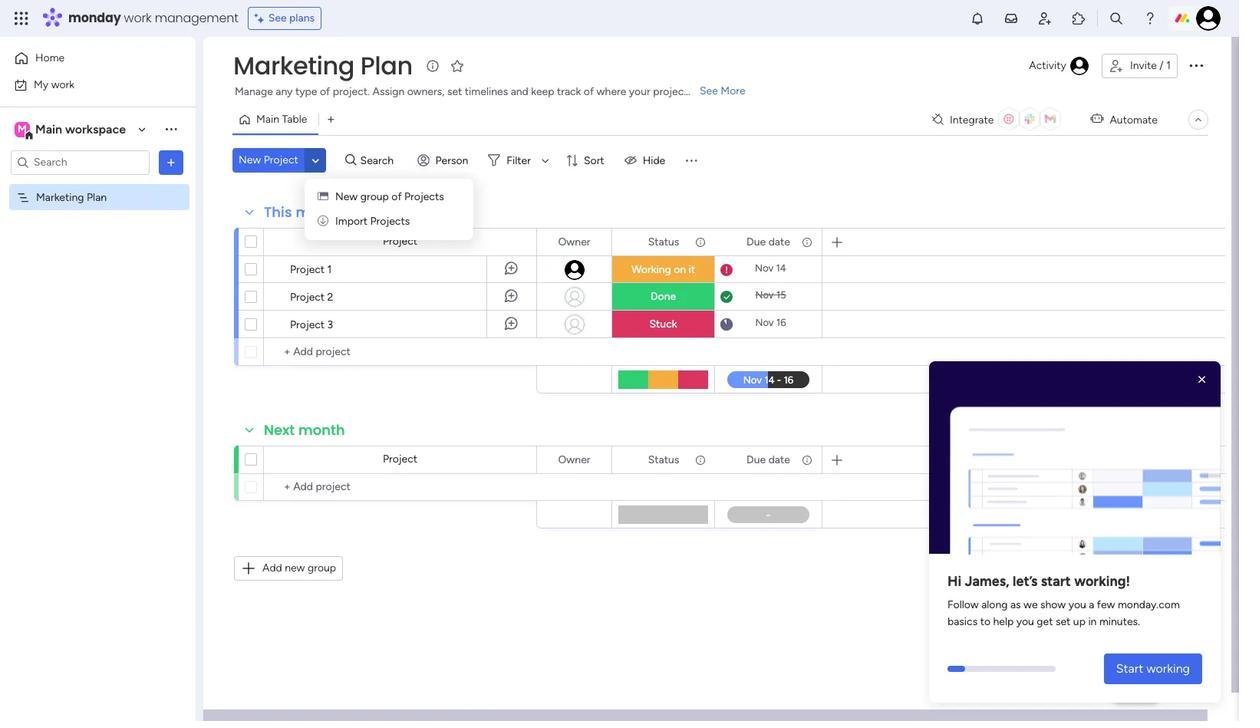 Task type: locate. For each thing, give the bounding box(es) containing it.
new right group icon
[[335, 190, 358, 203]]

nov
[[755, 263, 774, 274], [756, 289, 774, 301], [756, 317, 774, 329]]

new
[[239, 154, 261, 167], [335, 190, 358, 203]]

workspace selection element
[[15, 120, 128, 140]]

main left table
[[256, 113, 279, 126]]

main table button
[[233, 107, 319, 132]]

1 horizontal spatial new
[[335, 190, 358, 203]]

Due date field
[[743, 234, 794, 251], [743, 452, 794, 469]]

nov left the 14
[[755, 263, 774, 274]]

Owner field
[[555, 234, 595, 251], [555, 452, 595, 469]]

projects down person popup button
[[405, 190, 444, 203]]

add new group button
[[234, 557, 343, 581]]

1 horizontal spatial main
[[256, 113, 279, 126]]

progress bar
[[948, 666, 966, 672]]

group image
[[318, 190, 329, 203]]

1 vertical spatial marketing
[[36, 191, 84, 204]]

work right my
[[51, 78, 75, 91]]

due date field right column information image
[[743, 452, 794, 469]]

0 horizontal spatial work
[[51, 78, 75, 91]]

1 horizontal spatial marketing
[[233, 48, 355, 83]]

notifications image
[[970, 11, 986, 26]]

let's
[[1013, 574, 1038, 591]]

1 vertical spatial nov
[[756, 289, 774, 301]]

1 horizontal spatial plan
[[361, 48, 413, 83]]

0 vertical spatial projects
[[405, 190, 444, 203]]

of up import projects
[[392, 190, 402, 203]]

hi james, let's start working!
[[948, 574, 1131, 591]]

2 owner field from the top
[[555, 452, 595, 469]]

project.
[[333, 85, 370, 98]]

0 horizontal spatial new
[[239, 154, 261, 167]]

1 horizontal spatial 1
[[1167, 59, 1171, 72]]

0 vertical spatial work
[[124, 9, 152, 27]]

marketing up any
[[233, 48, 355, 83]]

option
[[0, 183, 196, 187]]

import
[[335, 215, 368, 228]]

0 vertical spatial date
[[769, 235, 791, 248]]

1 vertical spatial new
[[335, 190, 358, 203]]

marketing inside list box
[[36, 191, 84, 204]]

marketing plan inside list box
[[36, 191, 107, 204]]

and
[[511, 85, 529, 98]]

see for see more
[[700, 84, 718, 97]]

2 vertical spatial nov
[[756, 317, 774, 329]]

lottie animation image
[[930, 368, 1221, 561]]

table
[[282, 113, 307, 126]]

1 owner field from the top
[[555, 234, 595, 251]]

status
[[648, 235, 680, 248], [648, 453, 680, 466]]

done
[[651, 290, 676, 303]]

of right type
[[320, 85, 330, 98]]

show board description image
[[424, 58, 442, 74]]

0 vertical spatial set
[[447, 85, 462, 98]]

new for new project
[[239, 154, 261, 167]]

0 vertical spatial nov
[[755, 263, 774, 274]]

1 vertical spatial month
[[299, 421, 345, 440]]

work right monday
[[124, 9, 152, 27]]

dapulse integrations image
[[933, 114, 944, 126]]

set
[[447, 85, 462, 98], [1056, 616, 1071, 629]]

0 vertical spatial see
[[268, 12, 287, 25]]

due date field up nov 14
[[743, 234, 794, 251]]

due
[[747, 235, 766, 248], [747, 453, 766, 466]]

column information image
[[695, 236, 707, 248], [801, 236, 814, 248], [801, 454, 814, 466]]

0 vertical spatial 1
[[1167, 59, 1171, 72]]

0 vertical spatial + add project text field
[[272, 343, 530, 362]]

start
[[1117, 662, 1144, 676]]

1 vertical spatial marketing plan
[[36, 191, 107, 204]]

1 vertical spatial see
[[700, 84, 718, 97]]

nov left 15
[[756, 289, 774, 301]]

start
[[1041, 574, 1071, 591]]

1
[[1167, 59, 1171, 72], [327, 263, 332, 276]]

see left plans
[[268, 12, 287, 25]]

1 vertical spatial status
[[648, 453, 680, 466]]

0 vertical spatial owner field
[[555, 234, 595, 251]]

status for first 'status' field
[[648, 235, 680, 248]]

1 horizontal spatial work
[[124, 9, 152, 27]]

1 vertical spatial + add project text field
[[272, 478, 530, 497]]

1 date from the top
[[769, 235, 791, 248]]

1 status field from the top
[[645, 234, 683, 251]]

15
[[777, 289, 787, 301]]

1 horizontal spatial see
[[700, 84, 718, 97]]

status up working on it
[[648, 235, 680, 248]]

nov for nov 16
[[756, 317, 774, 329]]

due date right column information image
[[747, 453, 791, 466]]

marketing plan up type
[[233, 48, 413, 83]]

working on it
[[632, 263, 696, 276]]

Search field
[[357, 150, 403, 171]]

0 vertical spatial marketing
[[233, 48, 355, 83]]

plans
[[289, 12, 315, 25]]

plan up assign
[[361, 48, 413, 83]]

add to favorites image
[[450, 58, 465, 73]]

v2 done deadline image
[[721, 290, 733, 304]]

collapse board header image
[[1193, 114, 1205, 126]]

1 right the "/"
[[1167, 59, 1171, 72]]

status field left column information image
[[645, 452, 683, 469]]

set left up
[[1056, 616, 1071, 629]]

add new group
[[263, 562, 336, 575]]

work
[[124, 9, 152, 27], [51, 78, 75, 91]]

1 vertical spatial owner field
[[555, 452, 595, 469]]

workspace image
[[15, 121, 30, 138]]

plan
[[361, 48, 413, 83], [87, 191, 107, 204]]

0 horizontal spatial marketing
[[36, 191, 84, 204]]

start working
[[1117, 662, 1191, 676]]

0 vertical spatial due date field
[[743, 234, 794, 251]]

new
[[285, 562, 305, 575]]

Next month field
[[260, 421, 349, 441]]

main for main table
[[256, 113, 279, 126]]

3
[[327, 319, 333, 332]]

main
[[256, 113, 279, 126], [35, 122, 62, 136]]

0 vertical spatial you
[[1069, 599, 1087, 612]]

select product image
[[14, 11, 29, 26]]

nov left 16
[[756, 317, 774, 329]]

1 inside button
[[1167, 59, 1171, 72]]

main workspace
[[35, 122, 126, 136]]

add view image
[[328, 114, 334, 126]]

work inside my work button
[[51, 78, 75, 91]]

main inside workspace selection element
[[35, 122, 62, 136]]

0 horizontal spatial of
[[320, 85, 330, 98]]

any
[[276, 85, 293, 98]]

working!
[[1075, 574, 1131, 591]]

status left column information image
[[648, 453, 680, 466]]

main right workspace image
[[35, 122, 62, 136]]

1 vertical spatial due date field
[[743, 452, 794, 469]]

you left a
[[1069, 599, 1087, 612]]

help button
[[1109, 678, 1163, 703]]

set inside follow along as we show you a few monday.com basics to help you get set up in minutes.
[[1056, 616, 1071, 629]]

2
[[327, 291, 333, 304]]

2 due date from the top
[[747, 453, 791, 466]]

month
[[296, 203, 342, 222], [299, 421, 345, 440]]

your
[[629, 85, 651, 98]]

marketing plan down search in workspace field
[[36, 191, 107, 204]]

due date up nov 14
[[747, 235, 791, 248]]

1 vertical spatial 1
[[327, 263, 332, 276]]

due up nov 14
[[747, 235, 766, 248]]

see inside 'button'
[[268, 12, 287, 25]]

owner
[[558, 235, 591, 248], [558, 453, 591, 466]]

1 due from the top
[[747, 235, 766, 248]]

1 vertical spatial due date
[[747, 453, 791, 466]]

marketing down search in workspace field
[[36, 191, 84, 204]]

main table
[[256, 113, 307, 126]]

1 vertical spatial owner
[[558, 453, 591, 466]]

see plans
[[268, 12, 315, 25]]

due right column information image
[[747, 453, 766, 466]]

main inside main table button
[[256, 113, 279, 126]]

date
[[769, 235, 791, 248], [769, 453, 791, 466]]

work for monday
[[124, 9, 152, 27]]

monday work management
[[68, 9, 239, 27]]

1 vertical spatial date
[[769, 453, 791, 466]]

group right new
[[308, 562, 336, 575]]

2 horizontal spatial of
[[584, 85, 594, 98]]

1 nov from the top
[[755, 263, 774, 274]]

0 horizontal spatial group
[[308, 562, 336, 575]]

lottie animation element
[[930, 362, 1221, 561]]

see left the more
[[700, 84, 718, 97]]

see
[[268, 12, 287, 25], [700, 84, 718, 97]]

import projects
[[335, 215, 410, 228]]

menu image
[[684, 153, 700, 168]]

0 vertical spatial due date
[[747, 235, 791, 248]]

options image
[[164, 155, 179, 170]]

0 vertical spatial owner
[[558, 235, 591, 248]]

new group of projects
[[335, 190, 444, 203]]

1 vertical spatial due
[[747, 453, 766, 466]]

group up import projects
[[361, 190, 389, 203]]

1 horizontal spatial you
[[1069, 599, 1087, 612]]

of right track
[[584, 85, 594, 98]]

1 status from the top
[[648, 235, 680, 248]]

0 horizontal spatial plan
[[87, 191, 107, 204]]

you down we
[[1017, 616, 1035, 629]]

group
[[361, 190, 389, 203], [308, 562, 336, 575]]

status field up working on it
[[645, 234, 683, 251]]

see plans button
[[248, 7, 322, 30]]

0 vertical spatial due
[[747, 235, 766, 248]]

along
[[982, 599, 1008, 612]]

0 horizontal spatial main
[[35, 122, 62, 136]]

1 vertical spatial work
[[51, 78, 75, 91]]

0 horizontal spatial see
[[268, 12, 287, 25]]

Status field
[[645, 234, 683, 251], [645, 452, 683, 469]]

group inside button
[[308, 562, 336, 575]]

1 vertical spatial group
[[308, 562, 336, 575]]

1 vertical spatial status field
[[645, 452, 683, 469]]

few
[[1098, 599, 1116, 612]]

basics
[[948, 616, 978, 629]]

1 vertical spatial you
[[1017, 616, 1035, 629]]

0 vertical spatial new
[[239, 154, 261, 167]]

2 nov from the top
[[756, 289, 774, 301]]

2 + add project text field from the top
[[272, 478, 530, 497]]

new down main table button
[[239, 154, 261, 167]]

filter
[[507, 154, 531, 167]]

0 vertical spatial status
[[648, 235, 680, 248]]

2 due from the top
[[747, 453, 766, 466]]

date for 1st due date field
[[769, 235, 791, 248]]

project
[[653, 85, 688, 98]]

2 status from the top
[[648, 453, 680, 466]]

new for new group of projects
[[335, 190, 358, 203]]

plan down search in workspace field
[[87, 191, 107, 204]]

project
[[264, 154, 299, 167], [383, 235, 418, 248], [290, 263, 325, 276], [290, 291, 325, 304], [290, 319, 325, 332], [383, 453, 418, 466]]

1 horizontal spatial group
[[361, 190, 389, 203]]

2 date from the top
[[769, 453, 791, 466]]

manage any type of project. assign owners, set timelines and keep track of where your project stands.
[[235, 85, 725, 98]]

+ Add project text field
[[272, 343, 530, 362], [272, 478, 530, 497]]

marketing
[[233, 48, 355, 83], [36, 191, 84, 204]]

assign
[[373, 85, 405, 98]]

0 vertical spatial month
[[296, 203, 342, 222]]

1 vertical spatial set
[[1056, 616, 1071, 629]]

marketing plan
[[233, 48, 413, 83], [36, 191, 107, 204]]

angle down image
[[312, 155, 319, 166]]

1 up 2
[[327, 263, 332, 276]]

1 vertical spatial projects
[[370, 215, 410, 228]]

1 horizontal spatial set
[[1056, 616, 1071, 629]]

home button
[[9, 46, 165, 71]]

0 horizontal spatial marketing plan
[[36, 191, 107, 204]]

3 nov from the top
[[756, 317, 774, 329]]

set down add to favorites icon in the left top of the page
[[447, 85, 462, 98]]

new inside button
[[239, 154, 261, 167]]

1 vertical spatial plan
[[87, 191, 107, 204]]

1 horizontal spatial marketing plan
[[233, 48, 413, 83]]

marketing plan list box
[[0, 181, 196, 418]]

0 vertical spatial status field
[[645, 234, 683, 251]]

0 horizontal spatial 1
[[327, 263, 332, 276]]

track
[[557, 85, 581, 98]]

2 owner from the top
[[558, 453, 591, 466]]

work for my
[[51, 78, 75, 91]]

projects down the new group of projects
[[370, 215, 410, 228]]

nov 14
[[755, 263, 787, 274]]

you
[[1069, 599, 1087, 612], [1017, 616, 1035, 629]]

nov for nov 15
[[756, 289, 774, 301]]



Task type: describe. For each thing, give the bounding box(es) containing it.
nov 16
[[756, 317, 786, 329]]

1 + add project text field from the top
[[272, 343, 530, 362]]

plan inside list box
[[87, 191, 107, 204]]

column information image
[[695, 454, 707, 466]]

on
[[674, 263, 686, 276]]

to
[[981, 616, 991, 629]]

stuck
[[650, 318, 677, 331]]

/
[[1160, 59, 1164, 72]]

james,
[[965, 574, 1010, 591]]

help
[[1122, 683, 1150, 698]]

james peterson image
[[1197, 6, 1221, 31]]

get
[[1037, 616, 1054, 629]]

project 3
[[290, 319, 333, 332]]

0 vertical spatial plan
[[361, 48, 413, 83]]

nov 15
[[756, 289, 787, 301]]

automate
[[1110, 113, 1158, 126]]

hide button
[[618, 148, 675, 173]]

start working button
[[1104, 654, 1203, 685]]

my work button
[[9, 73, 165, 97]]

m
[[18, 122, 27, 135]]

0 horizontal spatial set
[[447, 85, 462, 98]]

autopilot image
[[1091, 109, 1104, 129]]

apps image
[[1072, 11, 1087, 26]]

invite / 1 button
[[1102, 54, 1178, 78]]

monday.com
[[1118, 599, 1180, 612]]

This month field
[[260, 203, 346, 223]]

next month
[[264, 421, 345, 440]]

workspace
[[65, 122, 126, 136]]

Search in workspace field
[[32, 154, 128, 171]]

this
[[264, 203, 292, 222]]

2 status field from the top
[[645, 452, 683, 469]]

invite
[[1131, 59, 1157, 72]]

new project
[[239, 154, 299, 167]]

hi
[[948, 574, 962, 591]]

keep
[[531, 85, 555, 98]]

v2 overdue deadline image
[[721, 263, 733, 277]]

show
[[1041, 599, 1066, 612]]

stands.
[[691, 85, 725, 98]]

close image
[[1195, 372, 1211, 388]]

owners,
[[407, 85, 445, 98]]

project 2
[[290, 291, 333, 304]]

monday
[[68, 9, 121, 27]]

1 horizontal spatial of
[[392, 190, 402, 203]]

main for main workspace
[[35, 122, 62, 136]]

v2 search image
[[345, 152, 357, 169]]

integrate
[[950, 113, 994, 126]]

month for this month
[[296, 203, 342, 222]]

workspace options image
[[164, 121, 179, 137]]

14
[[776, 263, 787, 274]]

new project button
[[233, 148, 305, 173]]

arrow down image
[[537, 151, 555, 170]]

Marketing Plan field
[[230, 48, 417, 83]]

up
[[1074, 616, 1086, 629]]

follow
[[948, 599, 979, 612]]

follow along as we show you a few monday.com basics to help you get set up in minutes.
[[948, 599, 1180, 629]]

person
[[436, 154, 469, 167]]

activity button
[[1023, 54, 1096, 78]]

month for next month
[[299, 421, 345, 440]]

help image
[[1143, 11, 1158, 26]]

1 due date field from the top
[[743, 234, 794, 251]]

filter button
[[482, 148, 555, 173]]

it
[[689, 263, 696, 276]]

as
[[1011, 599, 1021, 612]]

options image
[[1188, 56, 1206, 74]]

invite / 1
[[1131, 59, 1171, 72]]

working
[[1147, 662, 1191, 676]]

type
[[295, 85, 317, 98]]

my work
[[34, 78, 75, 91]]

in
[[1089, 616, 1097, 629]]

management
[[155, 9, 239, 27]]

invite members image
[[1038, 11, 1053, 26]]

inbox image
[[1004, 11, 1019, 26]]

hide
[[643, 154, 666, 167]]

we
[[1024, 599, 1038, 612]]

sort
[[584, 154, 605, 167]]

0 vertical spatial group
[[361, 190, 389, 203]]

my
[[34, 78, 49, 91]]

more
[[721, 84, 746, 97]]

1 due date from the top
[[747, 235, 791, 248]]

where
[[597, 85, 627, 98]]

person button
[[411, 148, 478, 173]]

nov for nov 14
[[755, 263, 774, 274]]

add
[[263, 562, 282, 575]]

next
[[264, 421, 295, 440]]

project 1
[[290, 263, 332, 276]]

sort button
[[560, 148, 614, 173]]

column information image for this month
[[695, 236, 707, 248]]

16
[[777, 317, 786, 329]]

search everything image
[[1109, 11, 1125, 26]]

2 due date field from the top
[[743, 452, 794, 469]]

column information image for next month
[[801, 454, 814, 466]]

home
[[35, 51, 65, 64]]

0 vertical spatial marketing plan
[[233, 48, 413, 83]]

working
[[632, 263, 671, 276]]

a
[[1089, 599, 1095, 612]]

manage
[[235, 85, 273, 98]]

this month
[[264, 203, 342, 222]]

project inside button
[[264, 154, 299, 167]]

activity
[[1030, 59, 1067, 72]]

see for see plans
[[268, 12, 287, 25]]

status for second 'status' field
[[648, 453, 680, 466]]

timelines
[[465, 85, 508, 98]]

1 owner from the top
[[558, 235, 591, 248]]

help
[[994, 616, 1014, 629]]

move to image
[[318, 215, 329, 228]]

date for 2nd due date field
[[769, 453, 791, 466]]

0 horizontal spatial you
[[1017, 616, 1035, 629]]



Task type: vqa. For each thing, say whether or not it's contained in the screenshot.
the top Write
no



